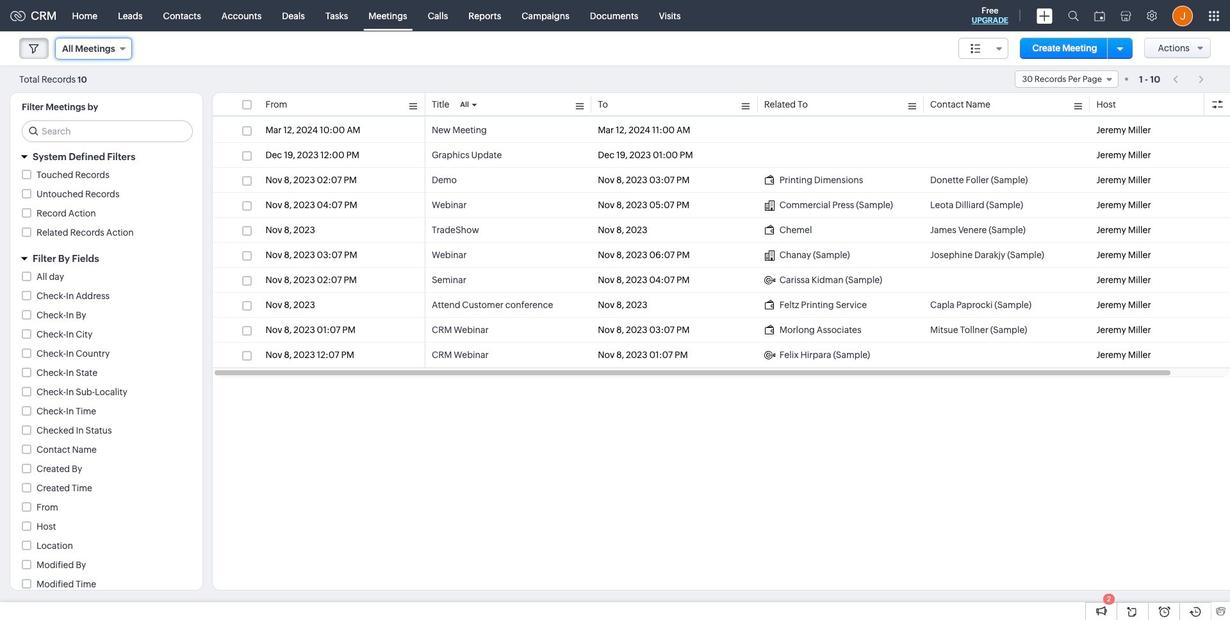 Task type: vqa. For each thing, say whether or not it's contained in the screenshot.
Calls link
no



Task type: describe. For each thing, give the bounding box(es) containing it.
create menu element
[[1029, 0, 1060, 31]]

search image
[[1068, 10, 1079, 21]]

profile element
[[1165, 0, 1201, 31]]

search element
[[1060, 0, 1087, 31]]

create menu image
[[1037, 8, 1053, 23]]

none field size
[[958, 38, 1008, 59]]



Task type: locate. For each thing, give the bounding box(es) containing it.
calendar image
[[1094, 11, 1105, 21]]

None field
[[55, 38, 132, 60], [958, 38, 1008, 59], [1015, 70, 1119, 88], [55, 38, 132, 60], [1015, 70, 1119, 88]]

logo image
[[10, 11, 26, 21]]

Search text field
[[22, 121, 192, 142]]

row group
[[213, 118, 1230, 368]]

size image
[[970, 43, 981, 54]]

profile image
[[1172, 5, 1193, 26]]

navigation
[[1167, 70, 1211, 88]]



